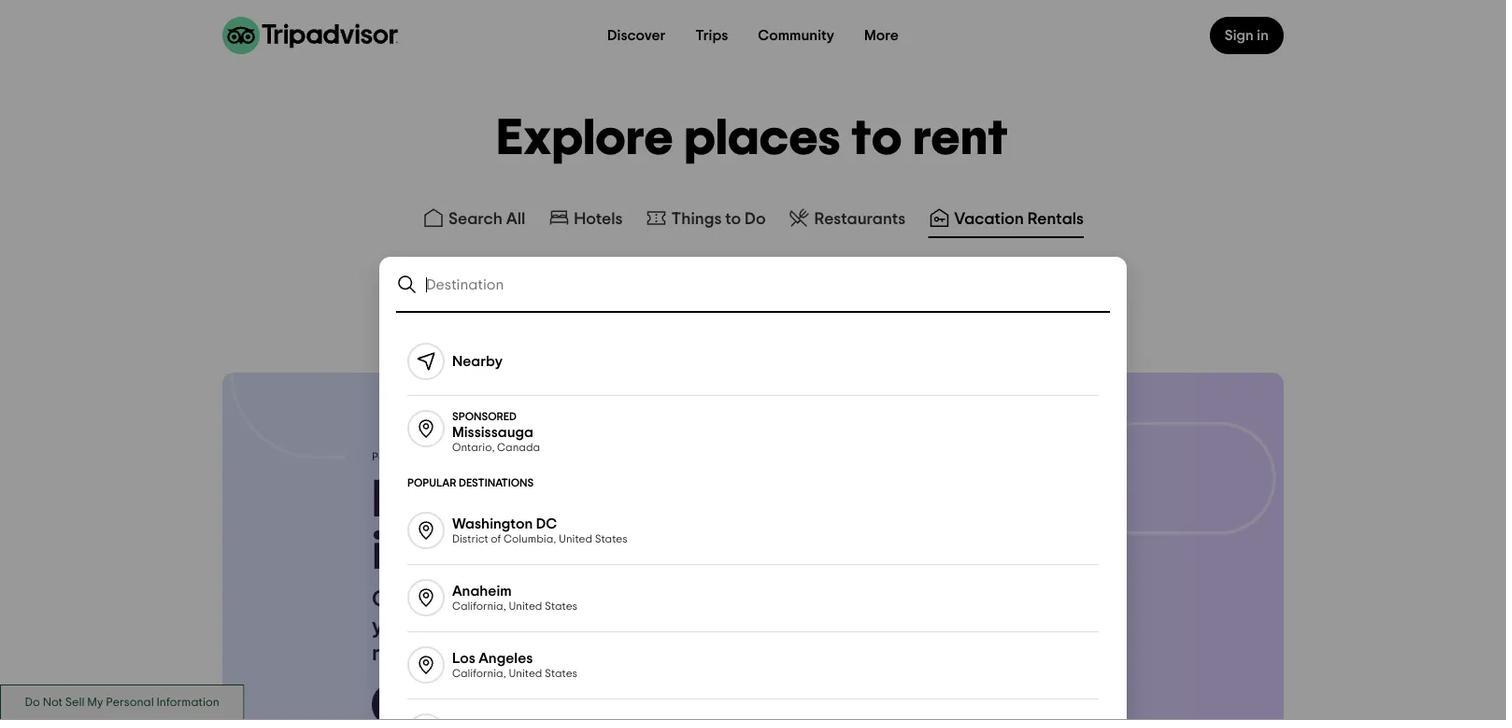 Task type: describe. For each thing, give the bounding box(es) containing it.
just
[[659, 589, 694, 611]]

vacation rentals button
[[924, 203, 1088, 238]]

start
[[417, 698, 450, 713]]

discover
[[607, 28, 666, 43]]

restaurants button
[[785, 203, 909, 238]]

anaheim california, united states
[[452, 584, 578, 613]]

0 vertical spatial ai
[[434, 452, 445, 463]]

explore places to rent
[[497, 114, 1009, 164]]

by inside get a personalized itinerary just for you, guided by traveler tips and reviews.
[[496, 616, 521, 638]]

things to do link
[[645, 207, 766, 229]]

trips button
[[681, 17, 743, 54]]

things to do
[[671, 210, 766, 227]]

to inside 'link'
[[725, 210, 741, 227]]

canada
[[497, 442, 540, 453]]

washington
[[452, 517, 533, 532]]

hotels
[[574, 210, 623, 227]]

discover button
[[592, 17, 681, 54]]

hotels button
[[544, 203, 627, 238]]

destinations
[[459, 478, 534, 489]]

ai inside button
[[524, 698, 537, 713]]

things
[[671, 210, 722, 227]]

los angeles california, united states
[[452, 651, 578, 680]]

do
[[745, 210, 766, 227]]

beta
[[460, 453, 485, 464]]

start a trip with ai button
[[372, 683, 560, 720]]

washington dc district of columbia, united states
[[452, 517, 628, 545]]

start a trip with ai
[[417, 698, 537, 713]]

district
[[452, 534, 488, 545]]

sponsored mississauga ontario, canada
[[452, 411, 540, 453]]

powered
[[372, 452, 417, 463]]

states inside washington dc district of columbia, united states
[[595, 534, 628, 545]]

restaurants link
[[788, 207, 906, 229]]

reviews.
[[372, 643, 452, 665]]

rentals
[[1028, 210, 1084, 227]]

search all button
[[419, 203, 529, 238]]

in inside build a trip in minutes
[[372, 527, 413, 579]]

rent
[[914, 114, 1009, 164]]

vacation
[[954, 210, 1024, 227]]

search
[[448, 210, 503, 227]]

a for start
[[454, 698, 463, 713]]

search all
[[448, 210, 525, 227]]

0 vertical spatial by
[[419, 452, 432, 463]]

Search search field
[[426, 277, 1110, 293]]

all
[[506, 210, 525, 227]]

things to do button
[[641, 203, 770, 238]]

united inside los angeles california, united states
[[509, 669, 542, 680]]

nearby
[[452, 354, 503, 369]]

nearby link
[[385, 328, 1121, 395]]

sign in
[[1225, 28, 1269, 43]]

anaheim
[[452, 584, 512, 599]]

tips
[[610, 616, 647, 638]]



Task type: vqa. For each thing, say whether or not it's contained in the screenshot.


Task type: locate. For each thing, give the bounding box(es) containing it.
explore
[[497, 114, 674, 164]]

trip for ai
[[466, 698, 490, 713]]

community
[[758, 28, 834, 43]]

los
[[452, 651, 475, 666]]

2 vertical spatial states
[[545, 669, 578, 680]]

ai up "popular"
[[434, 452, 445, 463]]

states down traveler on the left bottom
[[545, 669, 578, 680]]

united inside washington dc district of columbia, united states
[[559, 534, 592, 545]]

with
[[493, 698, 521, 713]]

1 vertical spatial by
[[496, 616, 521, 638]]

trip inside build a trip in minutes
[[540, 474, 623, 527]]

1 vertical spatial ai
[[524, 698, 537, 713]]

1 california, from the top
[[452, 601, 506, 613]]

minutes
[[424, 527, 605, 579]]

1 vertical spatial trip
[[466, 698, 490, 713]]

states up traveler on the left bottom
[[545, 601, 578, 613]]

ai right with
[[524, 698, 537, 713]]

states
[[595, 534, 628, 545], [545, 601, 578, 613], [545, 669, 578, 680]]

powered by ai
[[372, 452, 445, 463]]

build a trip in minutes
[[372, 474, 623, 579]]

personalized
[[432, 589, 564, 611]]

more
[[864, 28, 899, 43]]

a right start
[[454, 698, 463, 713]]

a inside button
[[454, 698, 463, 713]]

community button
[[743, 17, 849, 54]]

0 horizontal spatial in
[[372, 527, 413, 579]]

0 horizontal spatial by
[[419, 452, 432, 463]]

traveler
[[525, 616, 605, 638]]

tab list
[[0, 199, 1506, 242]]

united up traveler on the left bottom
[[509, 601, 542, 613]]

search image
[[396, 274, 419, 296]]

get
[[372, 589, 409, 611]]

ai
[[434, 452, 445, 463], [524, 698, 537, 713]]

for
[[699, 589, 728, 611]]

more button
[[849, 17, 914, 54]]

california, down los on the bottom left of page
[[452, 669, 506, 680]]

and
[[652, 616, 692, 638]]

1 horizontal spatial a
[[454, 698, 463, 713]]

0 vertical spatial trip
[[540, 474, 623, 527]]

2 vertical spatial a
[[454, 698, 463, 713]]

of
[[491, 534, 501, 545]]

1 vertical spatial california,
[[452, 669, 506, 680]]

in up get
[[372, 527, 413, 579]]

trip inside button
[[466, 698, 490, 713]]

tab list containing search all
[[0, 199, 1506, 242]]

to
[[852, 114, 903, 164], [725, 210, 741, 227]]

a left dc
[[497, 474, 529, 527]]

1 vertical spatial to
[[725, 210, 741, 227]]

by up "popular"
[[419, 452, 432, 463]]

1 horizontal spatial trip
[[540, 474, 623, 527]]

trip
[[540, 474, 623, 527], [466, 698, 490, 713]]

1 vertical spatial a
[[414, 589, 428, 611]]

in
[[1257, 28, 1269, 43], [372, 527, 413, 579]]

a for build
[[497, 474, 529, 527]]

hotels link
[[548, 207, 623, 229]]

by down personalized
[[496, 616, 521, 638]]

states up itinerary
[[595, 534, 628, 545]]

to left the do
[[725, 210, 741, 227]]

guided
[[419, 616, 491, 638]]

california,
[[452, 601, 506, 613], [452, 669, 506, 680]]

1 horizontal spatial to
[[852, 114, 903, 164]]

california, inside "anaheim california, united states"
[[452, 601, 506, 613]]

a
[[497, 474, 529, 527], [414, 589, 428, 611], [454, 698, 463, 713]]

popular destinations
[[407, 478, 534, 489]]

0 vertical spatial united
[[559, 534, 592, 545]]

california, down anaheim
[[452, 601, 506, 613]]

itinerary
[[569, 589, 654, 611]]

1 horizontal spatial in
[[1257, 28, 1269, 43]]

0 horizontal spatial to
[[725, 210, 741, 227]]

united down angeles
[[509, 669, 542, 680]]

trip left with
[[466, 698, 490, 713]]

2 california, from the top
[[452, 669, 506, 680]]

popular
[[407, 478, 456, 489]]

mississauga
[[452, 425, 533, 440]]

in right sign
[[1257, 28, 1269, 43]]

1 horizontal spatial ai
[[524, 698, 537, 713]]

you,
[[372, 616, 414, 638]]

united right columbia,
[[559, 534, 592, 545]]

columbia,
[[504, 534, 556, 545]]

dc
[[536, 517, 557, 532]]

0 horizontal spatial trip
[[466, 698, 490, 713]]

california, inside los angeles california, united states
[[452, 669, 506, 680]]

0 vertical spatial california,
[[452, 601, 506, 613]]

0 vertical spatial a
[[497, 474, 529, 527]]

0 vertical spatial states
[[595, 534, 628, 545]]

trip up columbia,
[[540, 474, 623, 527]]

0 vertical spatial in
[[1257, 28, 1269, 43]]

united inside "anaheim california, united states"
[[509, 601, 542, 613]]

1 vertical spatial united
[[509, 601, 542, 613]]

1 horizontal spatial by
[[496, 616, 521, 638]]

places
[[685, 114, 841, 164]]

2 horizontal spatial a
[[497, 474, 529, 527]]

vacation rentals link
[[928, 207, 1084, 229]]

sign in link
[[1210, 17, 1284, 54]]

sponsored
[[452, 411, 517, 422]]

None search field
[[381, 259, 1125, 311]]

0 vertical spatial to
[[852, 114, 903, 164]]

ontario,
[[452, 442, 495, 453]]

a right get
[[414, 589, 428, 611]]

a inside build a trip in minutes
[[497, 474, 529, 527]]

0 horizontal spatial a
[[414, 589, 428, 611]]

states inside los angeles california, united states
[[545, 669, 578, 680]]

sign
[[1225, 28, 1254, 43]]

by
[[419, 452, 432, 463], [496, 616, 521, 638]]

angeles
[[479, 651, 533, 666]]

vacation rentals
[[954, 210, 1084, 227]]

united
[[559, 534, 592, 545], [509, 601, 542, 613], [509, 669, 542, 680]]

states inside "anaheim california, united states"
[[545, 601, 578, 613]]

tripadvisor image
[[222, 17, 398, 54]]

build
[[372, 474, 486, 527]]

popular destinations list box
[[385, 313, 1121, 720]]

1 vertical spatial states
[[545, 601, 578, 613]]

to up restaurants
[[852, 114, 903, 164]]

0 horizontal spatial ai
[[434, 452, 445, 463]]

trip for minutes
[[540, 474, 623, 527]]

restaurants
[[814, 210, 906, 227]]

a for get
[[414, 589, 428, 611]]

get a personalized itinerary just for you, guided by traveler tips and reviews.
[[372, 589, 728, 665]]

a inside get a personalized itinerary just for you, guided by traveler tips and reviews.
[[414, 589, 428, 611]]

1 vertical spatial in
[[372, 527, 413, 579]]

trips
[[696, 28, 728, 43]]

2 vertical spatial united
[[509, 669, 542, 680]]



